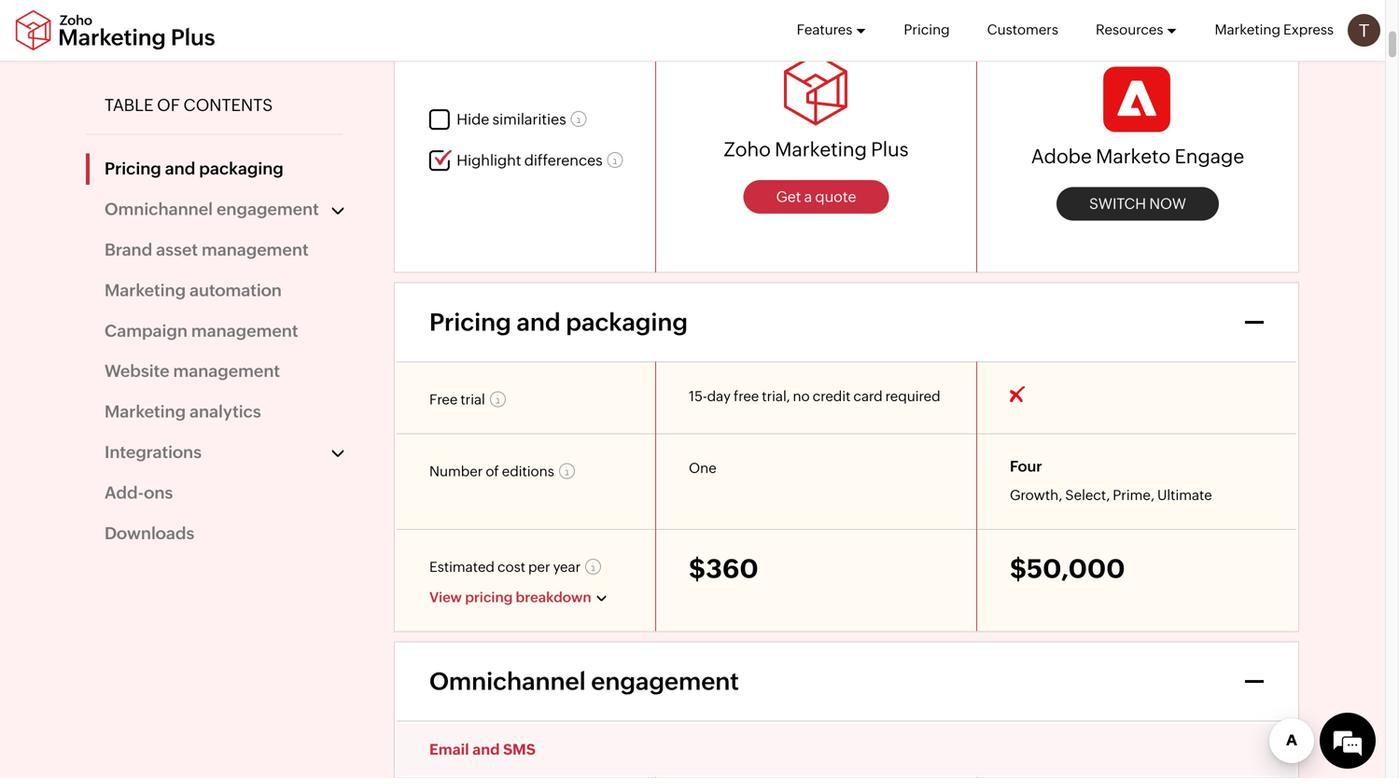 Task type: describe. For each thing, give the bounding box(es) containing it.
marketing analytics
[[105, 402, 261, 421]]

zoho marketingplus logo image
[[14, 10, 217, 51]]

management for campaign management
[[191, 321, 298, 340]]

email and sms
[[429, 741, 536, 758]]

management for website management
[[173, 362, 280, 381]]

1 vertical spatial engagement
[[591, 668, 739, 696]]

trial,
[[762, 388, 790, 405]]

highlight
[[457, 152, 521, 169]]

view pricing breakdown
[[429, 590, 591, 606]]

0 horizontal spatial and
[[165, 159, 195, 178]]

15-day free trial, no credit card required
[[689, 388, 941, 405]]

hide
[[457, 111, 489, 128]]

adobe marketo engage
[[1031, 145, 1245, 168]]

resources
[[1096, 21, 1164, 38]]

prime,
[[1113, 487, 1155, 504]]

switch now link
[[1057, 187, 1219, 221]]

credit
[[813, 388, 851, 405]]

no
[[793, 388, 810, 405]]

resources link
[[1096, 0, 1178, 60]]

1 horizontal spatial omnichannel
[[429, 668, 586, 696]]

marketing up get a quote
[[775, 138, 867, 161]]

differences
[[524, 152, 603, 169]]

get a quote
[[776, 188, 857, 205]]

pricing link
[[904, 0, 950, 60]]

marketing express
[[1215, 21, 1334, 38]]

add-ons
[[105, 483, 173, 503]]

view
[[429, 590, 462, 606]]

growth,
[[1010, 487, 1063, 504]]

highlight differences
[[457, 152, 603, 169]]

customers
[[987, 21, 1059, 38]]

marketing for marketing express
[[1215, 21, 1281, 38]]

similarities
[[492, 111, 566, 128]]

2 horizontal spatial pricing
[[904, 21, 950, 38]]

engage
[[1175, 145, 1245, 168]]

automation
[[190, 281, 282, 300]]

2 vertical spatial and
[[473, 741, 500, 758]]

website management
[[105, 362, 280, 381]]

contents
[[183, 96, 273, 115]]

asset
[[156, 240, 198, 259]]

integrations
[[105, 443, 202, 462]]

campaign management
[[105, 321, 298, 340]]

1 vertical spatial pricing
[[105, 159, 161, 178]]

1 horizontal spatial packaging
[[566, 309, 688, 336]]

brand asset management
[[105, 240, 309, 259]]

terry turtle image
[[1348, 14, 1381, 47]]

zoho marketing plus
[[724, 138, 909, 161]]

ons
[[144, 483, 173, 503]]

0 vertical spatial management
[[202, 240, 309, 259]]



Task type: vqa. For each thing, say whether or not it's contained in the screenshot.
differences
yes



Task type: locate. For each thing, give the bounding box(es) containing it.
ultimate
[[1158, 487, 1212, 504]]

adobe
[[1031, 145, 1092, 168]]

marketo
[[1096, 145, 1171, 168]]

0 vertical spatial omnichannel engagement
[[105, 200, 319, 219]]

marketing automation
[[105, 281, 282, 300]]

15-
[[689, 388, 707, 405]]

1 horizontal spatial pricing
[[429, 309, 511, 336]]

and
[[165, 159, 195, 178], [517, 309, 561, 336], [473, 741, 500, 758]]

hide similarities
[[457, 111, 566, 128]]

0 horizontal spatial engagement
[[217, 200, 319, 219]]

day
[[707, 388, 731, 405]]

free
[[734, 388, 759, 405]]

0 vertical spatial engagement
[[217, 200, 319, 219]]

table
[[105, 96, 154, 115]]

four
[[1010, 458, 1042, 475]]

growth, select, prime, ultimate
[[1010, 487, 1212, 504]]

omnichannel engagement
[[105, 200, 319, 219], [429, 668, 739, 696]]

marketing express link
[[1215, 0, 1334, 60]]

marketing up the campaign at the top of page
[[105, 281, 186, 300]]

marketing for marketing automation
[[105, 281, 186, 300]]

add-
[[105, 483, 144, 503]]

1 vertical spatial packaging
[[566, 309, 688, 336]]

2 horizontal spatial and
[[517, 309, 561, 336]]

zoho
[[724, 138, 771, 161]]

0 horizontal spatial omnichannel engagement
[[105, 200, 319, 219]]

1 vertical spatial management
[[191, 321, 298, 340]]

express
[[1284, 21, 1334, 38]]

2 vertical spatial pricing
[[429, 309, 511, 336]]

0 vertical spatial and
[[165, 159, 195, 178]]

quote
[[815, 188, 857, 205]]

0 vertical spatial pricing
[[904, 21, 950, 38]]

engagement
[[217, 200, 319, 219], [591, 668, 739, 696]]

website
[[105, 362, 169, 381]]

get
[[776, 188, 801, 205]]

marketing for marketing analytics
[[105, 402, 186, 421]]

brand
[[105, 240, 152, 259]]

pricing
[[904, 21, 950, 38], [105, 159, 161, 178], [429, 309, 511, 336]]

0 horizontal spatial omnichannel
[[105, 200, 213, 219]]

1 horizontal spatial and
[[473, 741, 500, 758]]

campaign
[[105, 321, 188, 340]]

0 vertical spatial omnichannel
[[105, 200, 213, 219]]

select,
[[1065, 487, 1110, 504]]

omnichannel up sms
[[429, 668, 586, 696]]

0 horizontal spatial pricing
[[105, 159, 161, 178]]

1 horizontal spatial engagement
[[591, 668, 739, 696]]

required
[[886, 388, 941, 405]]

features link
[[797, 0, 867, 60]]

table of contents
[[105, 96, 273, 115]]

one
[[689, 460, 717, 476]]

marketing up 'integrations'
[[105, 402, 186, 421]]

1 horizontal spatial omnichannel engagement
[[429, 668, 739, 696]]

omnichannel engagement down breakdown
[[429, 668, 739, 696]]

0 vertical spatial packaging
[[199, 159, 284, 178]]

switch
[[1089, 195, 1146, 212]]

pricing
[[465, 590, 513, 606]]

omnichannel engagement up brand asset management
[[105, 200, 319, 219]]

of
[[157, 96, 180, 115]]

email
[[429, 741, 469, 758]]

sms
[[503, 741, 536, 758]]

a
[[804, 188, 812, 205]]

1 vertical spatial omnichannel
[[429, 668, 586, 696]]

2 vertical spatial management
[[173, 362, 280, 381]]

management up analytics
[[173, 362, 280, 381]]

$360
[[689, 554, 759, 584]]

features
[[797, 21, 853, 38]]

plus
[[871, 138, 909, 161]]

1 horizontal spatial pricing and packaging
[[429, 309, 688, 336]]

management
[[202, 240, 309, 259], [191, 321, 298, 340], [173, 362, 280, 381]]

card
[[854, 388, 883, 405]]

0 vertical spatial pricing and packaging
[[105, 159, 284, 178]]

0 horizontal spatial pricing and packaging
[[105, 159, 284, 178]]

switch now
[[1089, 195, 1187, 212]]

analytics
[[190, 402, 261, 421]]

customers link
[[987, 0, 1059, 60]]

omnichannel
[[105, 200, 213, 219], [429, 668, 586, 696]]

1 vertical spatial pricing and packaging
[[429, 309, 688, 336]]

downloads
[[105, 524, 194, 543]]

1 vertical spatial omnichannel engagement
[[429, 668, 739, 696]]

get a quote link
[[744, 180, 889, 214]]

packaging
[[199, 159, 284, 178], [566, 309, 688, 336]]

1 vertical spatial and
[[517, 309, 561, 336]]

breakdown
[[516, 590, 591, 606]]

marketing left express
[[1215, 21, 1281, 38]]

0 horizontal spatial packaging
[[199, 159, 284, 178]]

management down automation
[[191, 321, 298, 340]]

marketing
[[1215, 21, 1281, 38], [775, 138, 867, 161], [105, 281, 186, 300], [105, 402, 186, 421]]

now
[[1150, 195, 1187, 212]]

pricing and packaging
[[105, 159, 284, 178], [429, 309, 688, 336]]

omnichannel up asset
[[105, 200, 213, 219]]

management up automation
[[202, 240, 309, 259]]

$50,000
[[1010, 554, 1125, 584]]



